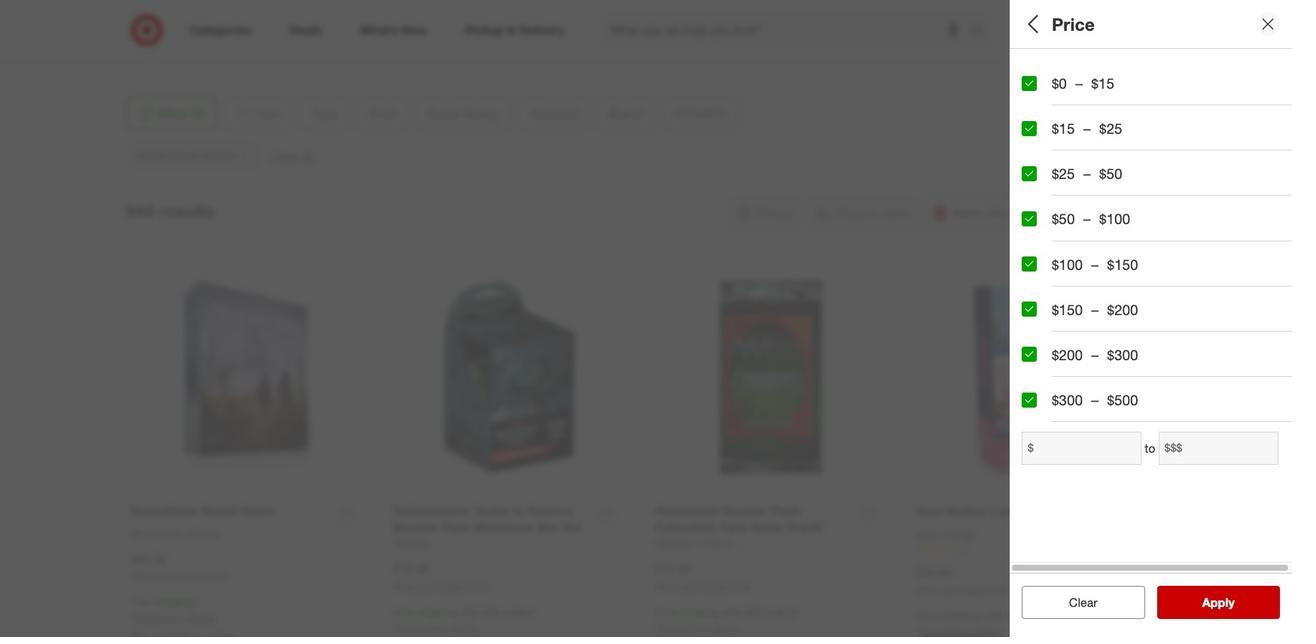 Task type: vqa. For each thing, say whether or not it's contained in the screenshot.
Target link
no



Task type: locate. For each thing, give the bounding box(es) containing it.
purchased inside $20.99 when purchased online
[[943, 586, 986, 597]]

0 horizontal spatial $0
[[1022, 131, 1033, 144]]

2 horizontal spatial $25
[[1132, 131, 1149, 144]]

$300 up include out of stock
[[1108, 346, 1139, 364]]

1 vertical spatial $200
[[1052, 346, 1083, 364]]

commerce
[[164, 13, 216, 25]]

clear down 1 link
[[1069, 596, 1098, 611]]

$35 down $15.95 when purchased online at bottom
[[745, 607, 762, 620]]

Include out of stock checkbox
[[1022, 380, 1037, 395]]

clear button
[[1022, 587, 1145, 620]]

$150 up $150  –  $200
[[1108, 256, 1139, 273]]

0 vertical spatial $100
[[1253, 131, 1276, 144]]

$150
[[1108, 256, 1139, 273], [1052, 301, 1083, 318]]

online inside $20.99 when purchased online
[[989, 586, 1013, 597]]

with down $18.99 when purchased online
[[460, 607, 480, 620]]

0 horizontal spatial apply.
[[188, 612, 216, 625]]

free for $15.95
[[655, 607, 676, 620]]

free inside free shipping * * exclusions apply.
[[131, 597, 152, 610]]

shipping down $18.99 when purchased online
[[417, 607, 457, 620]]

0 horizontal spatial free shipping with $35 orders* * exclusions apply.
[[393, 607, 537, 636]]

1 horizontal spatial orders*
[[765, 607, 799, 620]]

purchased down $18.99
[[419, 582, 462, 594]]

rating
[[1066, 170, 1111, 187]]

purchased down the $15.95
[[681, 582, 724, 594]]

when inside $18.99 when purchased online
[[393, 582, 417, 594]]

$0 right board
[[1052, 75, 1067, 92]]

0 vertical spatial results
[[159, 201, 215, 222]]

purchased up free shipping * * exclusions apply.
[[157, 572, 200, 583]]

when inside $15.95 when purchased online
[[655, 582, 679, 594]]

online inside $84.95 when purchased online
[[203, 572, 227, 583]]

results right see
[[1212, 596, 1251, 611]]

shipping
[[155, 597, 195, 610], [417, 607, 457, 620], [679, 607, 719, 620], [941, 610, 981, 623]]

see results
[[1187, 596, 1251, 611]]

when
[[131, 572, 155, 583], [393, 582, 417, 594], [655, 582, 679, 594], [917, 586, 941, 597]]

price
[[1052, 13, 1095, 34], [1022, 112, 1057, 129]]

when for $18.99
[[393, 582, 417, 594]]

collectible
[[1159, 79, 1208, 91]]

* down $84.95 when purchased online
[[195, 597, 199, 610]]

free shipping with $35 orders* * exclusions apply. down $15.95 when purchased online at bottom
[[655, 607, 799, 636]]

$100  –  $150
[[1052, 256, 1139, 273]]

2 vertical spatial $50
[[1052, 210, 1075, 228]]

1 horizontal spatial $0
[[1052, 75, 1067, 92]]

exclusions apply. button for $18.99
[[397, 622, 478, 637]]

when for $15.95
[[655, 582, 679, 594]]

of
[[1128, 379, 1140, 396]]

* down $18.99
[[393, 623, 397, 636]]

exclusions apply. button
[[135, 612, 216, 627], [397, 622, 478, 637], [659, 622, 741, 637]]

$25 down card
[[1100, 120, 1123, 137]]

* down $84.95
[[131, 612, 135, 625]]

0 horizontal spatial $35
[[483, 607, 500, 620]]

orders* for $18.99
[[502, 607, 537, 620]]

944
[[125, 201, 154, 222]]

0 vertical spatial $150
[[1108, 256, 1139, 273]]

apply. for $18.99
[[450, 623, 478, 636]]

purchased inside $15.95 when purchased online
[[681, 582, 724, 594]]

with for $15.95
[[722, 607, 742, 620]]

$300
[[1108, 346, 1139, 364], [1052, 392, 1083, 409]]

None text field
[[1022, 432, 1142, 466], [1159, 432, 1279, 466], [1022, 432, 1142, 466], [1159, 432, 1279, 466]]

purchased
[[157, 572, 200, 583], [419, 582, 462, 594], [681, 582, 724, 594], [943, 586, 986, 597]]

free down $20.99
[[917, 610, 938, 623]]

apply. inside free shipping * * exclusions apply.
[[188, 612, 216, 625]]

with for $20.99
[[984, 610, 1004, 623]]

$35
[[483, 607, 500, 620], [745, 607, 762, 620], [1007, 610, 1024, 623]]

$0 inside price $0  –  $15; $15  –  $25; $25  –  $50; $50  –  $100; $100  –
[[1022, 131, 1033, 144]]

$84.95 when purchased online
[[131, 552, 227, 583]]

with for $18.99
[[460, 607, 480, 620]]

$15
[[1092, 75, 1115, 92], [1052, 120, 1075, 137], [1074, 131, 1091, 144]]

$25 right $25;
[[1132, 131, 1149, 144]]

price inside 'dialog'
[[1052, 13, 1095, 34]]

,
[[181, 28, 184, 40]]

free shipping * * exclusions apply.
[[131, 597, 216, 625]]

1 vertical spatial $50
[[1100, 165, 1123, 182]]

0 vertical spatial $50
[[1189, 131, 1206, 144]]

0 vertical spatial $0
[[1052, 75, 1067, 92]]

1 horizontal spatial free shipping with $35 orders* * exclusions apply.
[[655, 607, 799, 636]]

$15 up $15  –  $25
[[1092, 75, 1115, 92]]

2 horizontal spatial $35
[[1007, 610, 1024, 623]]

944 results
[[125, 201, 215, 222]]

exclusions apply. button down $18.99 when purchased online
[[397, 622, 478, 637]]

results right '944'
[[159, 201, 215, 222]]

2 clear from the left
[[1069, 596, 1098, 611]]

games;
[[1054, 79, 1090, 91], [1119, 79, 1156, 91]]

clear
[[1062, 596, 1090, 611], [1069, 596, 1098, 611]]

fpo/apo
[[1022, 328, 1087, 345]]

0 horizontal spatial exclusions
[[135, 612, 185, 625]]

*
[[195, 597, 199, 610], [131, 612, 135, 625], [393, 623, 397, 636], [655, 623, 659, 636]]

$200
[[1108, 301, 1139, 318], [1052, 346, 1083, 364]]

free shipping with $35 orders* * exclusions apply.
[[393, 607, 537, 636], [655, 607, 799, 636]]

0 horizontal spatial $200
[[1052, 346, 1083, 364]]

with
[[460, 607, 480, 620], [722, 607, 742, 620], [984, 610, 1004, 623]]

2 horizontal spatial orders*
[[1027, 610, 1061, 623]]

$25 right $25  –  $50 option
[[1052, 165, 1075, 182]]

0 horizontal spatial $150
[[1052, 301, 1083, 318]]

$25
[[1100, 120, 1123, 137], [1132, 131, 1149, 144], [1052, 165, 1075, 182]]

online
[[203, 572, 227, 583], [465, 582, 489, 594], [727, 582, 751, 594], [989, 586, 1013, 597]]

free down $18.99
[[393, 607, 414, 620]]

0 horizontal spatial $25
[[1052, 165, 1075, 182]]

$35 down $20.99 when purchased online
[[1007, 610, 1024, 623]]

type board games; card games; collectible trading cards; ga
[[1022, 59, 1292, 91]]

card
[[1093, 79, 1116, 91]]

$100
[[1253, 131, 1276, 144], [1100, 210, 1131, 228], [1052, 256, 1083, 273]]

include out of stock
[[1052, 379, 1179, 396]]

1 horizontal spatial results
[[1212, 596, 1251, 611]]

$100 down rating
[[1100, 210, 1131, 228]]

1 vertical spatial price
[[1022, 112, 1057, 129]]

1 vertical spatial $0
[[1022, 131, 1033, 144]]

free
[[131, 597, 152, 610], [393, 607, 414, 620], [655, 607, 676, 620], [917, 610, 938, 623]]

0 vertical spatial price
[[1052, 13, 1095, 34]]

53719
[[203, 28, 232, 40]]

0 vertical spatial $300
[[1108, 346, 1139, 364]]

1 horizontal spatial with
[[722, 607, 742, 620]]

2 horizontal spatial $50
[[1189, 131, 1206, 144]]

exclusions down $15.95 when purchased online at bottom
[[659, 623, 709, 636]]

shipping down $84.95 when purchased online
[[155, 597, 195, 610]]

1 horizontal spatial games;
[[1119, 79, 1156, 91]]

$84.95
[[131, 552, 167, 567]]

online inside $18.99 when purchased online
[[465, 582, 489, 594]]

$50 down $25;
[[1100, 165, 1123, 182]]

$35 down $18.99 when purchased online
[[483, 607, 500, 620]]

purchased for $84.95
[[157, 572, 200, 583]]

see results button
[[1157, 587, 1280, 620]]

1 free shipping with $35 orders* * exclusions apply. from the left
[[393, 607, 537, 636]]

$100 up brand
[[1052, 256, 1083, 273]]

$150 up fpo/apo
[[1052, 301, 1083, 318]]

clear inside all filters dialog
[[1062, 596, 1090, 611]]

guest
[[1022, 170, 1062, 187]]

free down $84.95
[[131, 597, 152, 610]]

when down $20.99
[[917, 586, 941, 597]]

results for 944 results
[[159, 201, 215, 222]]

results
[[159, 201, 215, 222], [1212, 596, 1251, 611]]

online inside $15.95 when purchased online
[[727, 582, 751, 594]]

clear inside price 'dialog'
[[1069, 596, 1098, 611]]

results inside see results button
[[1212, 596, 1251, 611]]

apply. down $84.95 when purchased online
[[188, 612, 216, 625]]

exclusions apply. button down $84.95 when purchased online
[[135, 612, 216, 627]]

purchased inside $84.95 when purchased online
[[157, 572, 200, 583]]

0 horizontal spatial with
[[460, 607, 480, 620]]

$50
[[1189, 131, 1206, 144], [1100, 165, 1123, 182], [1052, 210, 1075, 228]]

shipping down $15.95 when purchased online at bottom
[[679, 607, 719, 620]]

when down $18.99
[[393, 582, 417, 594]]

1 clear from the left
[[1062, 596, 1090, 611]]

2 horizontal spatial apply.
[[712, 623, 741, 636]]

see
[[1187, 596, 1209, 611]]

$50 right $50  –  $100 checkbox
[[1052, 210, 1075, 228]]

games; left card
[[1054, 79, 1090, 91]]

orders* for $15.95
[[765, 607, 799, 620]]

$50  –  $100 checkbox
[[1022, 212, 1037, 227]]

$15 right $15;
[[1074, 131, 1091, 144]]

when inside $20.99 when purchased online
[[917, 586, 941, 597]]

games; right card
[[1119, 79, 1156, 91]]

$100 right $100;
[[1253, 131, 1276, 144]]

0 horizontal spatial results
[[159, 201, 215, 222]]

price up $15;
[[1022, 112, 1057, 129]]

1 vertical spatial $300
[[1052, 392, 1083, 409]]

online for $84.95
[[203, 572, 227, 583]]

with down $20.99 when purchased online
[[984, 610, 1004, 623]]

2 horizontal spatial exclusions
[[659, 623, 709, 636]]

shipping down $20.99 when purchased online
[[941, 610, 981, 623]]

trading
[[1211, 79, 1245, 91]]

out
[[1103, 379, 1124, 396]]

2 horizontal spatial with
[[984, 610, 1004, 623]]

1
[[964, 544, 969, 555]]

exclusions down $84.95 when purchased online
[[135, 612, 185, 625]]

1 horizontal spatial apply.
[[450, 623, 478, 636]]

with down $15.95 when purchased online at bottom
[[722, 607, 742, 620]]

ga
[[1282, 79, 1292, 91]]

to
[[1145, 441, 1156, 456]]

orders*
[[502, 607, 537, 620], [765, 607, 799, 620], [1027, 610, 1061, 623]]

free down the $15.95
[[655, 607, 676, 620]]

1 horizontal spatial exclusions
[[397, 623, 447, 636]]

1 horizontal spatial $100
[[1100, 210, 1131, 228]]

1 horizontal spatial $200
[[1108, 301, 1139, 318]]

exclusions
[[135, 612, 185, 625], [397, 623, 447, 636], [659, 623, 709, 636]]

include
[[1052, 379, 1099, 396]]

2 horizontal spatial exclusions apply. button
[[659, 622, 741, 637]]

price inside price $0  –  $15; $15  –  $25; $25  –  $50; $50  –  $100; $100  –
[[1022, 112, 1057, 129]]

orders* for $20.99
[[1027, 610, 1061, 623]]

search
[[964, 24, 1000, 39]]

$15.95 when purchased online
[[655, 562, 751, 594]]

exclusions for $18.99
[[397, 623, 447, 636]]

clear for clear
[[1069, 596, 1098, 611]]

exclusions apply. button down $15.95 when purchased online at bottom
[[659, 622, 741, 637]]

What can we help you find? suggestions appear below search field
[[602, 14, 975, 47]]

price right all
[[1052, 13, 1095, 34]]

all filters dialog
[[1010, 0, 1292, 638]]

1 horizontal spatial exclusions apply. button
[[397, 622, 478, 637]]

$0 left $15;
[[1022, 131, 1033, 144]]

1 vertical spatial results
[[1212, 596, 1251, 611]]

1 vertical spatial $150
[[1052, 301, 1083, 318]]

$20.99 when purchased online
[[917, 565, 1013, 597]]

purchased down $20.99
[[943, 586, 986, 597]]

fpo/apo button
[[1022, 313, 1292, 365]]

apply.
[[188, 612, 216, 625], [450, 623, 478, 636], [712, 623, 741, 636]]

$0  –  $15 checkbox
[[1022, 76, 1037, 91]]

0 horizontal spatial $100
[[1052, 256, 1083, 273]]

$18.99
[[393, 562, 429, 577]]

* down the $15.95
[[655, 623, 659, 636]]

guest rating
[[1022, 170, 1111, 187]]

apply. down $15.95 when purchased online at bottom
[[712, 623, 741, 636]]

clear all button
[[1022, 587, 1145, 620]]

$35 for $15.95
[[745, 607, 762, 620]]

$300 right $300  –  $500 option
[[1052, 392, 1083, 409]]

purchased inside $18.99 when purchased online
[[419, 582, 462, 594]]

exclusions down $18.99 when purchased online
[[397, 623, 447, 636]]

$35 for $20.99
[[1007, 610, 1024, 623]]

$15;
[[1051, 131, 1071, 144]]

2 horizontal spatial $100
[[1253, 131, 1276, 144]]

$15  –  $25
[[1052, 120, 1123, 137]]

1 horizontal spatial $35
[[745, 607, 762, 620]]

1 games; from the left
[[1054, 79, 1090, 91]]

$50 right $50;
[[1189, 131, 1206, 144]]

$300  –  $500 checkbox
[[1022, 393, 1037, 408]]

free shipping with $35 orders* * exclusions apply. for $15.95
[[655, 607, 799, 636]]

when down $84.95
[[131, 572, 155, 583]]

wi
[[187, 28, 200, 40]]

online for $18.99
[[465, 582, 489, 594]]

apply
[[1203, 596, 1235, 611]]

$25  –  $50
[[1052, 165, 1123, 182]]

$100  –  $150 checkbox
[[1022, 257, 1037, 272]]

when down the $15.95
[[655, 582, 679, 594]]

apply. down $18.99 when purchased online
[[450, 623, 478, 636]]

0 horizontal spatial $300
[[1052, 392, 1083, 409]]

0 horizontal spatial orders*
[[502, 607, 537, 620]]

when inside $84.95 when purchased online
[[131, 572, 155, 583]]

2 free shipping with $35 orders* * exclusions apply. from the left
[[655, 607, 799, 636]]

free shipping with $35 orders* * exclusions apply. down $18.99 when purchased online
[[393, 607, 537, 636]]

free for $18.99
[[393, 607, 414, 620]]

0 horizontal spatial games;
[[1054, 79, 1090, 91]]

$0
[[1052, 75, 1067, 92], [1022, 131, 1033, 144]]

clear left all
[[1062, 596, 1090, 611]]



Task type: describe. For each thing, give the bounding box(es) containing it.
when for $84.95
[[131, 572, 155, 583]]

free shipping with $35 orders*
[[917, 610, 1061, 623]]

results for see results
[[1212, 596, 1251, 611]]

when for $20.99
[[917, 586, 941, 597]]

1 link
[[917, 543, 1150, 556]]

2 vertical spatial $100
[[1052, 256, 1083, 273]]

0 vertical spatial $200
[[1108, 301, 1139, 318]]

free shipping with $35 orders* * exclusions apply. for $18.99
[[393, 607, 537, 636]]

board
[[1022, 79, 1051, 91]]

us
[[137, 43, 152, 55]]

drive
[[243, 13, 268, 25]]

purchased for $18.99
[[419, 582, 462, 594]]

type
[[1022, 59, 1054, 77]]

price $0  –  $15; $15  –  $25; $25  –  $50; $50  –  $100; $100  –  
[[1022, 112, 1292, 144]]

search button
[[964, 14, 1000, 50]]

$50;
[[1167, 131, 1187, 144]]

all filters
[[1022, 13, 1094, 34]]

$25 inside price $0  –  $15; $15  –  $25; $25  –  $50; $50  –  $100; $100  –
[[1132, 131, 1149, 144]]

brand button
[[1022, 260, 1292, 313]]

free for $20.99
[[917, 610, 938, 623]]

1 horizontal spatial $25
[[1100, 120, 1123, 137]]

2835 commerce park drive fitchburg , wi 53719 us
[[137, 13, 268, 55]]

$18.99 when purchased online
[[393, 562, 489, 594]]

apply button
[[1157, 587, 1280, 620]]

all
[[1022, 13, 1043, 34]]

purchased for $20.99
[[943, 586, 986, 597]]

$150  –  $200 checkbox
[[1022, 302, 1037, 317]]

$100 inside price $0  –  $15; $15  –  $25; $25  –  $50; $50  –  $100; $100  –
[[1253, 131, 1276, 144]]

$15 inside price $0  –  $15; $15  –  $25; $25  –  $50; $50  –  $100; $100  –
[[1074, 131, 1091, 144]]

clear for clear all
[[1062, 596, 1090, 611]]

$15 right '$15  –  $25' checkbox
[[1052, 120, 1075, 137]]

park
[[219, 13, 240, 25]]

shipping inside free shipping * * exclusions apply.
[[155, 597, 195, 610]]

$0  –  $15
[[1052, 75, 1115, 92]]

$150  –  $200
[[1052, 301, 1139, 318]]

exclusions apply. button for $15.95
[[659, 622, 741, 637]]

2835
[[137, 13, 161, 25]]

1 horizontal spatial $150
[[1108, 256, 1139, 273]]

0 horizontal spatial $50
[[1052, 210, 1075, 228]]

$200  –  $300 checkbox
[[1022, 348, 1037, 363]]

$15  –  $25 checkbox
[[1022, 121, 1037, 136]]

$200  –  $300
[[1052, 346, 1139, 364]]

all
[[1094, 596, 1105, 611]]

purchased for $15.95
[[681, 582, 724, 594]]

fitchburg
[[137, 28, 181, 40]]

clear all
[[1062, 596, 1105, 611]]

$15.95
[[655, 562, 691, 577]]

price for price $0  –  $15; $15  –  $25; $25  –  $50; $50  –  $100; $100  –  
[[1022, 112, 1057, 129]]

1 horizontal spatial $300
[[1108, 346, 1139, 364]]

shipping for $15.95
[[679, 607, 719, 620]]

stock
[[1144, 379, 1179, 396]]

online for $15.95
[[727, 582, 751, 594]]

featured button
[[1022, 207, 1292, 260]]

price for price
[[1052, 13, 1095, 34]]

apply. for $15.95
[[712, 623, 741, 636]]

price dialog
[[1010, 0, 1292, 638]]

shipping for $18.99
[[417, 607, 457, 620]]

brand
[[1022, 275, 1063, 293]]

featured
[[1022, 223, 1082, 240]]

$100;
[[1224, 131, 1250, 144]]

exclusions for $15.95
[[659, 623, 709, 636]]

online for $20.99
[[989, 586, 1013, 597]]

shipping for $20.99
[[941, 610, 981, 623]]

$25;
[[1109, 131, 1129, 144]]

$300  –  $500
[[1052, 392, 1139, 409]]

$25  –  $50 checkbox
[[1022, 166, 1037, 181]]

guest rating button
[[1022, 154, 1292, 207]]

$50  –  $100
[[1052, 210, 1131, 228]]

$35 for $18.99
[[483, 607, 500, 620]]

1 vertical spatial $100
[[1100, 210, 1131, 228]]

$20.99
[[917, 565, 953, 581]]

1 horizontal spatial $50
[[1100, 165, 1123, 182]]

exclusions inside free shipping * * exclusions apply.
[[135, 612, 185, 625]]

0 horizontal spatial exclusions apply. button
[[135, 612, 216, 627]]

filters
[[1048, 13, 1094, 34]]

$0 inside price 'dialog'
[[1052, 75, 1067, 92]]

2 games; from the left
[[1119, 79, 1156, 91]]

cards;
[[1248, 79, 1279, 91]]

$500
[[1108, 392, 1139, 409]]

$50 inside price $0  –  $15; $15  –  $25; $25  –  $50; $50  –  $100; $100  –
[[1189, 131, 1206, 144]]



